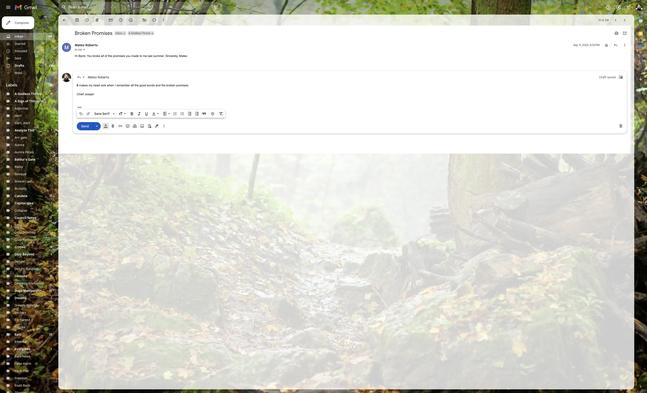 Task type: vqa. For each thing, say whether or not it's contained in the screenshot.
the topmost the Cascade
no



Task type: describe. For each thing, give the bounding box(es) containing it.
you
[[126, 54, 131, 58]]

send button
[[77, 122, 93, 130]]

sent link
[[15, 56, 21, 60]]

insert files using drive image
[[133, 124, 137, 128]]

fix-a-flat
[[15, 369, 29, 373]]

chief joseph
[[77, 93, 94, 96]]

Not starred checkbox
[[604, 43, 609, 47]]

evergreen
[[15, 347, 30, 351]]

0 vertical spatial enchanted
[[28, 281, 44, 286]]

capital
[[15, 201, 26, 205]]

serif
[[102, 112, 109, 116]]

dogs manipulating time
[[15, 289, 52, 293]]

notes
[[27, 216, 36, 220]]

2 horizontal spatial the
[[161, 84, 166, 87]]

inbox for inbox button
[[116, 31, 122, 35]]

candela link
[[15, 194, 27, 198]]

Search mail text field
[[68, 5, 201, 10]]

undo ‪(⌘z)‬ image
[[79, 111, 83, 116]]

news
[[22, 354, 30, 358]]

insert signature image
[[154, 124, 159, 128]]

petals
[[25, 150, 34, 154]]

this
[[28, 128, 34, 132]]

godless for the a godless throne link
[[18, 92, 30, 96]]

delight sunshine
[[15, 267, 39, 271]]

1 vertical spatial dewdrop
[[15, 281, 28, 286]]

a for 4
[[15, 92, 17, 96]]

0 horizontal spatial alert
[[15, 114, 22, 118]]

0 horizontal spatial me
[[78, 48, 82, 51]]

betrayal
[[15, 172, 26, 176]]

move to image
[[142, 18, 147, 22]]

d&d beyond
[[15, 252, 34, 256]]

older image
[[623, 18, 627, 22]]

enchant link
[[15, 311, 26, 315]]

alert, alert link
[[15, 121, 30, 125]]

insert link ‪(⌘k)‬ image
[[118, 124, 123, 128]]

148
[[48, 35, 52, 38]]

1 for a sign of things to come
[[51, 99, 52, 103]]

made
[[131, 54, 139, 58]]

evergreen link
[[15, 347, 30, 351]]

dewdrop enchanted link
[[15, 281, 44, 286]]

radiance
[[23, 238, 36, 242]]

to me
[[75, 48, 82, 51]]

throne for a godless throne button
[[142, 31, 150, 35]]

mark as unread image
[[108, 18, 113, 22]]

discard draft ‪(⌘⇧d)‬ image
[[619, 124, 623, 128]]

wander
[[26, 303, 38, 307]]

aurora petals
[[15, 150, 34, 154]]

underline ‪(⌘u)‬ image
[[144, 112, 149, 116]]

front back
[[15, 383, 30, 388]]

1 for analyze this
[[51, 129, 52, 132]]

1 vertical spatial roberts
[[98, 75, 109, 79]]

bold ‪(⌘b)‬ image
[[130, 111, 134, 116]]

a sign of things to come
[[15, 99, 53, 103]]

italic ‪(⌘i)‬ image
[[137, 111, 142, 116]]

heart
[[93, 84, 100, 87]]

gate
[[28, 157, 35, 162]]

14
[[49, 245, 52, 249]]

21 for candela
[[50, 194, 52, 198]]

last
[[148, 54, 152, 58]]

fake news
[[15, 354, 30, 358]]

main menu image
[[5, 5, 11, 10]]

delight for delight sunshine
[[15, 267, 25, 271]]

front
[[15, 383, 22, 388]]

inbox for inbox link
[[15, 34, 23, 39]]

enigma
[[15, 325, 25, 329]]

advanced search options image
[[211, 3, 221, 12]]

d&d beyond link
[[15, 252, 34, 256]]

false alarm
[[15, 362, 31, 366]]

more button
[[0, 69, 55, 77]]

my
[[89, 84, 93, 87]]

ballsy
[[15, 165, 23, 169]]

throne for the a godless throne link
[[31, 92, 42, 96]]

indent more ‪(⌘])‬ image
[[195, 111, 199, 116]]

chief
[[77, 93, 84, 96]]

delight sunshine link
[[15, 267, 39, 271]]

sans serif
[[94, 112, 109, 116]]

8:03 pm
[[590, 43, 600, 47]]

0 vertical spatial mateo
[[75, 43, 85, 47]]

betrayal link
[[15, 172, 26, 176]]

insert photo image
[[140, 124, 144, 128]]

i
[[115, 84, 116, 87]]

sep 11, 2023, 8:03 pm cell
[[573, 43, 600, 47]]

report spam image
[[85, 18, 89, 22]]

settings image
[[616, 5, 621, 10]]

broke
[[93, 54, 100, 58]]

sent
[[15, 56, 21, 60]]

beyond
[[22, 252, 34, 256]]

demons link
[[15, 274, 27, 278]]

0 vertical spatial roberts
[[85, 43, 98, 47]]

fix-
[[15, 369, 20, 373]]

a godless throne link
[[15, 92, 42, 96]]

delight link
[[15, 260, 25, 264]]

promises
[[113, 54, 125, 58]]

aurora for aurora petals
[[15, 150, 24, 154]]

ballsy link
[[15, 165, 23, 169]]

toggle confidential mode image
[[147, 124, 152, 128]]

0 horizontal spatial all
[[101, 54, 104, 58]]

alert,
[[15, 121, 22, 125]]

broken promises
[[75, 30, 112, 36]]

sincerely,
[[165, 54, 178, 58]]

2 horizontal spatial mateo
[[179, 54, 187, 58]]

cozy for cozy dewdrop
[[15, 230, 22, 234]]

art-gate
[[15, 136, 27, 140]]

labels navigation
[[0, 15, 58, 393]]

Message Body text field
[[77, 83, 623, 103]]

sep 11, 2023, 8:03 pm
[[573, 43, 600, 47]]

numbered list ‪(⌘⇧7)‬ image
[[173, 111, 177, 116]]

aurora link
[[15, 143, 24, 147]]

saved
[[607, 75, 616, 79]]

cozy dewdrop
[[15, 230, 36, 234]]

to inside 'labels' navigation
[[40, 99, 44, 103]]

strikethrough ‪(⌘⇧x)‬ image
[[210, 111, 215, 116]]

things
[[29, 99, 40, 103]]

breeze
[[15, 179, 25, 183]]

drafts link
[[15, 64, 24, 68]]

19
[[598, 18, 601, 22]]

1 for capital idea
[[51, 201, 52, 205]]

snoozed link
[[15, 49, 27, 53]]

adjective
[[15, 106, 28, 111]]

manipulating
[[23, 289, 44, 293]]

drafts
[[15, 64, 24, 68]]

starred
[[15, 42, 25, 46]]

cozy radiance
[[15, 238, 36, 242]]

19 of 218
[[598, 18, 609, 22]]

3
[[50, 252, 52, 256]]

0 vertical spatial of
[[602, 18, 604, 22]]

freedom link
[[15, 376, 27, 380]]



Task type: locate. For each thing, give the bounding box(es) containing it.
0 vertical spatial throne
[[142, 31, 150, 35]]

analyze this link
[[15, 128, 34, 132]]

a down the labels at the left of the page
[[15, 92, 17, 96]]

all right the broke
[[101, 54, 104, 58]]

aurora for aurora link
[[15, 143, 24, 147]]

2 vertical spatial a
[[15, 99, 17, 103]]

mateo up my
[[88, 75, 97, 79]]

bulleted list ‪(⌘⇧8)‬ image
[[180, 111, 185, 116]]

1 21 from the top
[[50, 194, 52, 198]]

0 vertical spatial a godless throne
[[129, 31, 150, 35]]

hi bjord, you broke all of the promises you made to me last summer. sincerely, mateo
[[75, 54, 187, 58]]

me left the show details image
[[78, 48, 82, 51]]

alert up analyze this "link"
[[23, 121, 30, 125]]

dogs
[[15, 289, 22, 293]]

0 vertical spatial dewdrop
[[23, 230, 36, 234]]

it makes my heart sick when i remember all the good words and the broken promises.
[[77, 84, 189, 87]]

cozy up crimes link
[[15, 238, 22, 242]]

delete image
[[95, 18, 99, 22]]

fake
[[15, 354, 21, 358]]

a inside a godless throne button
[[129, 31, 130, 35]]

me left last
[[143, 54, 147, 58]]

a for 1
[[15, 99, 17, 103]]

indent less ‪(⌘[)‬ image
[[187, 111, 192, 116]]

delight down d&d
[[15, 260, 25, 264]]

throne inside button
[[142, 31, 150, 35]]

a godless throne down labels heading
[[15, 92, 42, 96]]

alert up alert,
[[15, 114, 22, 118]]

0 horizontal spatial the
[[108, 54, 112, 58]]

1
[[51, 99, 52, 103], [51, 129, 52, 132], [51, 158, 52, 161], [51, 201, 52, 205], [51, 296, 52, 300]]

dogs manipulating time link
[[15, 289, 52, 293]]

1 vertical spatial of
[[105, 54, 107, 58]]

remember
[[116, 84, 130, 87]]

a left sign on the top
[[15, 99, 17, 103]]

21 for council notes
[[50, 216, 52, 219]]

mateo
[[75, 43, 85, 47], [179, 54, 187, 58], [88, 75, 97, 79]]

fix-a-flat link
[[15, 369, 29, 373]]

capital idea link
[[15, 201, 33, 205]]

2 vertical spatial cozy
[[15, 238, 22, 242]]

1 vertical spatial to
[[140, 54, 142, 58]]

2023,
[[582, 43, 589, 47]]

2 horizontal spatial to
[[140, 54, 142, 58]]

show trimmed content image
[[77, 106, 82, 109]]

freedom
[[15, 376, 27, 380]]

1 vertical spatial a
[[15, 92, 17, 96]]

epic link
[[15, 332, 21, 337]]

roberts up the show details image
[[85, 43, 98, 47]]

the left good
[[135, 84, 139, 87]]

1 right gate
[[51, 158, 52, 161]]

broken
[[75, 30, 91, 36]]

sans serif option
[[93, 111, 112, 116]]

1 horizontal spatial a godless throne
[[129, 31, 150, 35]]

more
[[15, 71, 22, 75]]

labels heading
[[6, 83, 48, 87]]

inbox button
[[115, 31, 123, 35]]

labels image
[[152, 18, 157, 22]]

mateo right sincerely,
[[179, 54, 187, 58]]

all
[[101, 54, 104, 58], [131, 84, 134, 87]]

attach files image
[[111, 124, 115, 128]]

1 horizontal spatial all
[[131, 84, 134, 87]]

back to inbox image
[[62, 18, 67, 22]]

snoozed
[[15, 49, 27, 53]]

all inside message body text field
[[131, 84, 134, 87]]

cozy for cozy link
[[15, 223, 22, 227]]

1 vertical spatial a godless throne
[[15, 92, 42, 96]]

of right sign on the top
[[25, 99, 28, 103]]

None search field
[[58, 2, 222, 13]]

0 vertical spatial aurora
[[15, 143, 24, 147]]

dewdrop
[[23, 230, 36, 234], [15, 281, 28, 286]]

1 horizontal spatial of
[[105, 54, 107, 58]]

alert, alert
[[15, 121, 30, 125]]

type of response image
[[77, 75, 81, 80]]

0 vertical spatial 21
[[50, 194, 52, 198]]

delight for delight link
[[15, 260, 25, 264]]

me
[[78, 48, 82, 51], [143, 54, 147, 58]]

draft
[[599, 75, 607, 79]]

godless up sign on the top
[[18, 92, 30, 96]]

2 horizontal spatial of
[[602, 18, 604, 22]]

cozy down cozy link
[[15, 230, 22, 234]]

cozy for cozy radiance
[[15, 238, 22, 242]]

enigma link
[[15, 325, 25, 329]]

inbox up starred
[[15, 34, 23, 39]]

mateo up to me
[[75, 43, 85, 47]]

sick
[[101, 84, 106, 87]]

analyze this
[[15, 128, 34, 132]]

0 vertical spatial godless
[[131, 31, 141, 35]]

flat
[[23, 369, 29, 373]]

aurora down aurora link
[[15, 150, 24, 154]]

of right the broke
[[105, 54, 107, 58]]

false alarm link
[[15, 362, 31, 366]]

and
[[156, 84, 161, 87]]

1 vertical spatial godless
[[18, 92, 30, 96]]

to left come
[[40, 99, 44, 103]]

enchanted up manipulating
[[28, 281, 44, 286]]

idea
[[27, 201, 33, 205]]

1 vertical spatial 21
[[50, 216, 52, 219]]

2 1 from the top
[[51, 129, 52, 132]]

0 vertical spatial cozy
[[15, 223, 22, 227]]

1 down 25
[[51, 296, 52, 300]]

capital idea
[[15, 201, 33, 205]]

adjective link
[[15, 106, 28, 111]]

2 21 from the top
[[50, 216, 52, 219]]

1 delight from the top
[[15, 260, 25, 264]]

a godless throne inside button
[[129, 31, 150, 35]]

0 horizontal spatial of
[[25, 99, 28, 103]]

0 horizontal spatial a godless throne
[[15, 92, 42, 96]]

0 vertical spatial delight
[[15, 260, 25, 264]]

front back link
[[15, 383, 30, 388]]

1 vertical spatial throne
[[31, 92, 42, 96]]

1 vertical spatial alert
[[23, 121, 30, 125]]

1 vertical spatial mateo
[[179, 54, 187, 58]]

delight down delight link
[[15, 267, 25, 271]]

inbox down the snooze image
[[116, 31, 122, 35]]

dreamy wander link
[[15, 303, 38, 307]]

dewdrop up radiance
[[23, 230, 36, 234]]

mateo roberts up the show details image
[[75, 43, 98, 47]]

1 down 4
[[51, 99, 52, 103]]

compose button
[[2, 16, 34, 29]]

promises.
[[176, 84, 189, 87]]

enchanted link
[[15, 318, 30, 322]]

inbox link
[[15, 34, 23, 39]]

aurora down art-gate link
[[15, 143, 24, 147]]

more image
[[161, 18, 166, 22]]

dreamy
[[15, 303, 26, 307]]

3 1 from the top
[[51, 158, 52, 161]]

a godless throne inside 'labels' navigation
[[15, 92, 42, 96]]

0 vertical spatial a
[[129, 31, 130, 35]]

1 vertical spatial mateo roberts
[[88, 75, 109, 79]]

1 right idea
[[51, 201, 52, 205]]

sign
[[18, 99, 24, 103]]

1 for baldur's gate
[[51, 158, 52, 161]]

1 horizontal spatial to
[[75, 48, 77, 51]]

the left promises
[[108, 54, 112, 58]]

1 vertical spatial enchanted
[[15, 318, 30, 322]]

tab list
[[634, 15, 647, 377]]

0 vertical spatial alert
[[15, 114, 22, 118]]

newer image
[[613, 18, 618, 22]]

add to tasks image
[[129, 18, 133, 22]]

not starred image
[[604, 43, 609, 47]]

1 horizontal spatial throne
[[142, 31, 150, 35]]

1 cozy from the top
[[15, 223, 22, 227]]

of right 19
[[602, 18, 604, 22]]

redo ‪(⌘y)‬ image
[[86, 111, 90, 116]]

throne down the move to "image"
[[142, 31, 150, 35]]

2 vertical spatial mateo
[[88, 75, 97, 79]]

throne
[[142, 31, 150, 35], [31, 92, 42, 96]]

a godless throne for a godless throne button
[[129, 31, 150, 35]]

dewdrop enchanted
[[15, 281, 44, 286]]

0 vertical spatial to
[[75, 48, 77, 51]]

inbox inside 'labels' navigation
[[15, 34, 23, 39]]

1 horizontal spatial godless
[[131, 31, 141, 35]]

all right remember
[[131, 84, 134, 87]]

gmail image
[[15, 3, 39, 12]]

0 horizontal spatial inbox
[[15, 34, 23, 39]]

4 1 from the top
[[51, 201, 52, 205]]

1 1 from the top
[[51, 99, 52, 103]]

1 vertical spatial all
[[131, 84, 134, 87]]

a godless throne for the a godless throne link
[[15, 92, 42, 96]]

1 for dreams
[[51, 296, 52, 300]]

remove formatting ‪(⌘\)‬ image
[[219, 111, 223, 116]]

1 horizontal spatial mateo
[[88, 75, 97, 79]]

a right inbox button
[[129, 31, 130, 35]]

0 vertical spatial all
[[101, 54, 104, 58]]

to right made
[[140, 54, 142, 58]]

false
[[15, 362, 22, 366]]

sans
[[94, 112, 102, 116]]

1 aurora from the top
[[15, 143, 24, 147]]

insert emoji ‪(⌘⇧2)‬ image
[[125, 124, 130, 128]]

support image
[[606, 5, 611, 10]]

cozy down council
[[15, 223, 22, 227]]

more send options image
[[95, 124, 99, 128]]

a-
[[20, 369, 23, 373]]

godless inside button
[[131, 31, 141, 35]]

1 vertical spatial delight
[[15, 267, 25, 271]]

cozy link
[[15, 223, 22, 227]]

crimes
[[15, 245, 26, 249]]

to
[[75, 48, 77, 51], [140, 54, 142, 58], [40, 99, 44, 103]]

1 right this
[[51, 129, 52, 132]]

godless down "add to tasks" image
[[131, 31, 141, 35]]

joseph
[[85, 93, 94, 96]]

18
[[49, 274, 52, 278]]

snooze image
[[118, 18, 123, 22]]

godless inside 'labels' navigation
[[18, 92, 30, 96]]

0 horizontal spatial mateo
[[75, 43, 85, 47]]

quote ‪(⌘⇧9)‬ image
[[202, 111, 206, 116]]

1 horizontal spatial me
[[143, 54, 147, 58]]

inbox inside button
[[116, 31, 122, 35]]

labels
[[6, 83, 17, 87]]

1 horizontal spatial alert
[[23, 121, 30, 125]]

breeze lush
[[15, 179, 32, 183]]

art-gate link
[[15, 136, 27, 140]]

godless for a godless throne button
[[131, 31, 141, 35]]

0 vertical spatial me
[[78, 48, 82, 51]]

show details image
[[83, 48, 85, 51]]

collapse link
[[15, 208, 27, 213]]

21
[[50, 194, 52, 198], [50, 216, 52, 219]]

1 vertical spatial cozy
[[15, 230, 22, 234]]

archive image
[[75, 18, 79, 22]]

7
[[51, 64, 52, 67]]

1 horizontal spatial inbox
[[116, 31, 122, 35]]

enchanted down "enchant" link
[[15, 318, 30, 322]]

delight
[[15, 260, 25, 264], [15, 267, 25, 271]]

0 vertical spatial mateo roberts
[[75, 43, 98, 47]]

bjord,
[[78, 54, 86, 58]]

more options image
[[163, 124, 165, 128]]

search mail image
[[60, 3, 68, 11]]

formatting options toolbar
[[77, 110, 225, 118]]

brutality link
[[15, 187, 27, 191]]

gate
[[21, 136, 27, 140]]

2 aurora from the top
[[15, 150, 24, 154]]

dewdrop down demons
[[15, 281, 28, 286]]

218
[[605, 18, 609, 22]]

2 vertical spatial to
[[40, 99, 44, 103]]

throne up things
[[31, 92, 42, 96]]

dreams
[[15, 296, 26, 300]]

2 vertical spatial of
[[25, 99, 28, 103]]

a sign of things to come link
[[15, 99, 53, 103]]

3 cozy from the top
[[15, 238, 22, 242]]

0 horizontal spatial to
[[40, 99, 44, 103]]

to up hi
[[75, 48, 77, 51]]

of inside 'labels' navigation
[[25, 99, 28, 103]]

epic
[[15, 332, 21, 337]]

2 cozy from the top
[[15, 230, 22, 234]]

throne inside 'labels' navigation
[[31, 92, 42, 96]]

0 horizontal spatial throne
[[31, 92, 42, 96]]

of
[[602, 18, 604, 22], [105, 54, 107, 58], [25, 99, 28, 103]]

cozy radiance link
[[15, 238, 36, 242]]

roberts up sick
[[98, 75, 109, 79]]

come
[[44, 99, 53, 103]]

2 delight from the top
[[15, 267, 25, 271]]

the right 'and'
[[161, 84, 166, 87]]

1 horizontal spatial the
[[135, 84, 139, 87]]

d&d
[[15, 252, 22, 256]]

alarm
[[23, 362, 31, 366]]

mateo roberts up 'heart' at the left top
[[88, 75, 109, 79]]

a godless throne down the move to "image"
[[129, 31, 150, 35]]

23
[[49, 333, 52, 336]]

5 1 from the top
[[51, 296, 52, 300]]

cozy dewdrop link
[[15, 230, 36, 234]]

back
[[23, 383, 30, 388]]

1 vertical spatial me
[[143, 54, 147, 58]]

0 horizontal spatial godless
[[18, 92, 30, 96]]

1 vertical spatial aurora
[[15, 150, 24, 154]]



